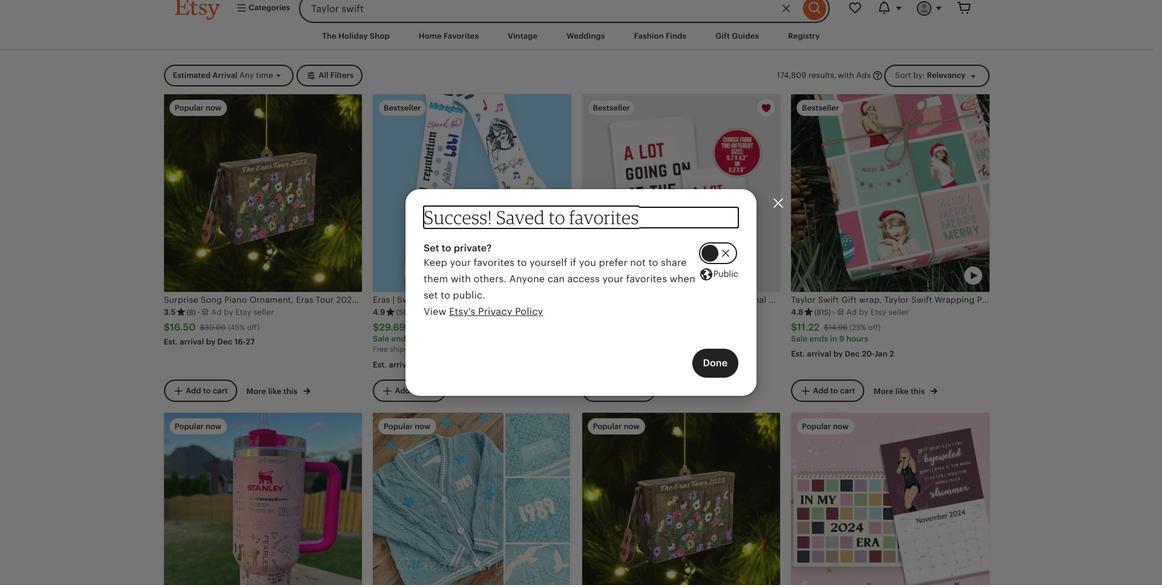 Task type: locate. For each thing, give the bounding box(es) containing it.
2 off) from the left
[[868, 324, 881, 332]]

popular for the 2024 taylor eras calendar bookmark, taylor christmas new years calendar, eras tour gift, taylor era daughter gift image
[[802, 422, 831, 431]]

popular
[[175, 103, 204, 112], [175, 422, 204, 431], [384, 422, 413, 431], [593, 422, 622, 431], [802, 422, 831, 431]]

est.
[[164, 338, 178, 347], [791, 350, 805, 359], [373, 361, 387, 370]]

surprise song piano ornament, eras tour 2023 ornament, eras tour ornament, floral piano ornament, christmas ornament, wood, acrylic ornament image
[[164, 94, 362, 293], [582, 413, 780, 586]]

your
[[450, 257, 471, 269], [602, 274, 624, 285]]

eras
[[373, 296, 390, 305]]

4 add to cart from the left
[[813, 386, 855, 396]]

2 hours from the left
[[846, 335, 868, 344]]

3 add from the left
[[604, 386, 619, 396]]

popular now
[[175, 103, 222, 112], [175, 422, 222, 431], [384, 422, 431, 431], [593, 422, 640, 431], [802, 422, 849, 431]]

watch
[[432, 296, 458, 305]]

$ down 3.5
[[164, 322, 170, 333]]

to
[[549, 206, 565, 229], [442, 243, 451, 254], [517, 257, 527, 269], [649, 257, 658, 269], [441, 290, 450, 301], [203, 386, 211, 396], [412, 386, 420, 396], [621, 386, 629, 396], [830, 386, 838, 396]]

2 horizontal spatial |
[[484, 296, 486, 305]]

hours down (25%
[[846, 335, 868, 344]]

· right the "(8)"
[[198, 308, 200, 317]]

9 inside $ 11.22 $ 14.96 (25% off) sale ends in 9 hours est. arrival by dec 20-jan 2
[[839, 335, 844, 344]]

with up public.
[[451, 274, 471, 285]]

ends up shipping
[[391, 335, 410, 344]]

favorites down not
[[626, 274, 667, 285]]

arrival down 11.22
[[807, 350, 831, 359]]

concert
[[489, 296, 522, 305]]

2 vertical spatial by
[[415, 361, 425, 370]]

add
[[186, 386, 201, 396], [395, 386, 410, 396], [604, 386, 619, 396], [813, 386, 828, 396]]

add for 4.9
[[395, 386, 410, 396]]

arrival down 16.50
[[180, 338, 204, 347]]

4 popular now link from the left
[[791, 413, 989, 586]]

in inside '$ 29.69 sale ends in 9 hours free shipping'
[[412, 335, 419, 344]]

174,809 results,
[[777, 71, 837, 80]]

0 horizontal spatial in
[[412, 335, 419, 344]]

2024 taylor eras calendar bookmark, taylor christmas new years calendar, eras tour gift, taylor era daughter gift image
[[791, 413, 989, 586]]

2 popular now link from the left
[[373, 413, 571, 586]]

with left ads
[[838, 71, 854, 80]]

2 cart from the left
[[422, 386, 437, 396]]

in down 14.96
[[830, 335, 837, 344]]

favorites up others.
[[474, 257, 515, 269]]

jan
[[875, 350, 888, 359]]

by down 30.00
[[206, 338, 216, 347]]

dec left '20-' on the bottom right of page
[[845, 350, 860, 359]]

est. down 16.50
[[164, 338, 178, 347]]

ends
[[391, 335, 410, 344], [810, 335, 828, 344]]

off) inside $ 11.22 $ 14.96 (25% off) sale ends in 9 hours est. arrival by dec 20-jan 2
[[868, 324, 881, 332]]

0 horizontal spatial sale
[[373, 335, 389, 344]]

| right the eras in the left of the page
[[392, 296, 395, 305]]

0 vertical spatial with
[[838, 71, 854, 80]]

0 horizontal spatial est.
[[164, 338, 178, 347]]

1 horizontal spatial arrival
[[389, 361, 413, 370]]

add to cart button for 4.9
[[373, 380, 446, 402]]

1 vertical spatial favorites
[[474, 257, 515, 269]]

1 cart from the left
[[213, 386, 228, 396]]

favorites up the prefer on the top right of page
[[569, 206, 639, 229]]

dec inside $ 16.50 $ 30.00 (45% off) est. arrival by dec 16-27
[[217, 338, 233, 347]]

banner
[[153, 0, 1000, 23]]

$ for 11.22
[[791, 322, 797, 333]]

ends down 11.22
[[810, 335, 828, 344]]

0 horizontal spatial arrival
[[180, 338, 204, 347]]

add to cart for 4.8
[[813, 386, 855, 396]]

1 vertical spatial arrival
[[807, 350, 831, 359]]

favorites
[[569, 206, 639, 229], [474, 257, 515, 269], [626, 274, 667, 285]]

add to cart button
[[164, 380, 237, 402], [373, 380, 446, 402], [582, 380, 655, 402], [791, 380, 864, 402]]

1 vertical spatial est.
[[791, 350, 805, 359]]

done
[[703, 358, 728, 369]]

your down the prefer on the top right of page
[[602, 274, 624, 285]]

4 cart from the left
[[840, 386, 855, 396]]

when
[[670, 274, 695, 285]]

1 horizontal spatial bestseller
[[593, 103, 630, 112]]

1 horizontal spatial sale
[[791, 335, 808, 344]]

off)
[[247, 324, 260, 332], [868, 324, 881, 332]]

1 horizontal spatial off)
[[868, 324, 881, 332]]

0 vertical spatial arrival
[[180, 338, 204, 347]]

sale down 11.22
[[791, 335, 808, 344]]

2 9 from the left
[[839, 335, 844, 344]]

0 horizontal spatial by
[[206, 338, 216, 347]]

popular now for the rightmost surprise song piano ornament, eras tour 2023 ornament, eras tour ornament, floral piano ornament, christmas ornament, wood, acrylic ornament image
[[593, 422, 640, 431]]

set
[[424, 290, 438, 301]]

by inside $ 16.50 $ 30.00 (45% off) est. arrival by dec 16-27
[[206, 338, 216, 347]]

1 add to cart button from the left
[[164, 380, 237, 402]]

9 down view
[[421, 335, 426, 344]]

ads
[[856, 71, 871, 80]]

0 horizontal spatial |
[[392, 296, 395, 305]]

9 down 14.96
[[839, 335, 844, 344]]

1 horizontal spatial ·
[[833, 308, 835, 317]]

0 vertical spatial est.
[[164, 338, 178, 347]]

2 add from the left
[[395, 386, 410, 396]]

4 add to cart button from the left
[[791, 380, 864, 402]]

1 add from the left
[[186, 386, 201, 396]]

est. down free
[[373, 361, 387, 370]]

0 vertical spatial dec
[[217, 338, 233, 347]]

by
[[206, 338, 216, 347], [833, 350, 843, 359], [415, 361, 425, 370]]

$ down (815) on the bottom right of page
[[824, 324, 829, 332]]

success! saved to favorites dialog
[[0, 0, 1162, 586]]

2
[[890, 350, 894, 359]]

2 horizontal spatial est.
[[791, 350, 805, 359]]

public
[[713, 270, 738, 279]]

view
[[424, 306, 446, 318]]

1 ends from the left
[[391, 335, 410, 344]]

sale
[[373, 335, 389, 344], [791, 335, 808, 344]]

1 horizontal spatial dec
[[845, 350, 860, 359]]

hours inside $ 11.22 $ 14.96 (25% off) sale ends in 9 hours est. arrival by dec 20-jan 2
[[846, 335, 868, 344]]

results,
[[809, 71, 837, 80]]

2 ends from the left
[[810, 335, 828, 344]]

· for 11.22
[[833, 308, 835, 317]]

1 vertical spatial by
[[833, 350, 843, 359]]

2 horizontal spatial bestseller
[[802, 103, 839, 112]]

1 horizontal spatial hours
[[846, 335, 868, 344]]

now for first popular now link from left
[[206, 422, 222, 431]]

3.5
[[164, 308, 176, 317]]

dec left 16-
[[217, 338, 233, 347]]

not
[[630, 257, 646, 269]]

shipping
[[390, 346, 420, 354]]

the eras tour stanley tumbler engraved 30oz/40oz, wizard, 40oz tumbler, 30oz tumbler, stanley cup image
[[164, 413, 362, 586]]

1 off) from the left
[[247, 324, 260, 332]]

1 hours from the left
[[428, 335, 450, 344]]

cart
[[213, 386, 228, 396], [422, 386, 437, 396], [631, 386, 646, 396], [840, 386, 855, 396]]

off) right (25%
[[868, 324, 881, 332]]

1 horizontal spatial your
[[602, 274, 624, 285]]

add for 3.5
[[186, 386, 201, 396]]

cart for 4.9
[[422, 386, 437, 396]]

popular now for the eras tour stanley tumbler engraved 30oz/40oz, wizard, 40oz tumbler, 30oz tumbler, stanley cup image
[[175, 422, 222, 431]]

in
[[412, 335, 419, 344], [830, 335, 837, 344]]

1 vertical spatial with
[[451, 274, 471, 285]]

off) inside $ 16.50 $ 30.00 (45% off) est. arrival by dec 16-27
[[247, 324, 260, 332]]

0 horizontal spatial hours
[[428, 335, 450, 344]]

ends inside $ 11.22 $ 14.96 (25% off) sale ends in 9 hours est. arrival by dec 20-jan 2
[[810, 335, 828, 344]]

public.
[[453, 290, 485, 301]]

new limited edition 1989 version cardigan, sky blue 1989 taylors cardigan with patch image
[[373, 413, 571, 586]]

hours down view
[[428, 335, 450, 344]]

2 add to cart from the left
[[395, 386, 437, 396]]

in inside $ 11.22 $ 14.96 (25% off) sale ends in 9 hours est. arrival by dec 20-jan 2
[[830, 335, 837, 344]]

with
[[838, 71, 854, 80], [451, 274, 471, 285]]

1 sale from the left
[[373, 335, 389, 344]]

2 add to cart button from the left
[[373, 380, 446, 402]]

0 horizontal spatial your
[[450, 257, 471, 269]]

sale up free
[[373, 335, 389, 344]]

ends inside '$ 29.69 sale ends in 9 hours free shipping'
[[391, 335, 410, 344]]

by down shipping
[[415, 361, 425, 370]]

2 in from the left
[[830, 335, 837, 344]]

· for 16.50
[[198, 308, 200, 317]]

1 vertical spatial your
[[602, 274, 624, 285]]

0 vertical spatial surprise song piano ornament, eras tour 2023 ornament, eras tour ornament, floral piano ornament, christmas ornament, wood, acrylic ornament image
[[164, 94, 362, 293]]

0 horizontal spatial 9
[[421, 335, 426, 344]]

filters
[[330, 71, 354, 80]]

dec inside $ 11.22 $ 14.96 (25% off) sale ends in 9 hours est. arrival by dec 20-jan 2
[[845, 350, 860, 359]]

None search field
[[299, 0, 830, 23]]

16.50
[[170, 322, 196, 333]]

·
[[198, 308, 200, 317], [833, 308, 835, 317]]

2 horizontal spatial arrival
[[807, 350, 831, 359]]

keep
[[424, 257, 447, 269]]

arrival down shipping
[[389, 361, 413, 370]]

9
[[421, 335, 426, 344], [839, 335, 844, 344]]

arrival inside $ 16.50 $ 30.00 (45% off) est. arrival by dec 16-27
[[180, 338, 204, 347]]

eras | swiftie | watch band | concert image
[[373, 94, 571, 293]]

est. arrival by
[[373, 361, 427, 370]]

1 bestseller from the left
[[384, 103, 421, 112]]

| up view
[[428, 296, 430, 305]]

1 · from the left
[[198, 308, 200, 317]]

off) for 11.22
[[868, 324, 881, 332]]

174,809
[[777, 71, 806, 80]]

2 vertical spatial favorites
[[626, 274, 667, 285]]

in up shipping
[[412, 335, 419, 344]]

0 horizontal spatial ·
[[198, 308, 200, 317]]

taylor swift gift wrap, taylor swift wrapping paper, swiftie gift idea, swiftmas gift, taylor swift gift for her, swift paper gift wrap image
[[791, 94, 989, 293]]

1 horizontal spatial |
[[428, 296, 430, 305]]

1 horizontal spatial est.
[[373, 361, 387, 370]]

|
[[392, 296, 395, 305], [428, 296, 430, 305], [484, 296, 486, 305]]

0 horizontal spatial bestseller
[[384, 103, 421, 112]]

| right band on the bottom left of page
[[484, 296, 486, 305]]

bestseller
[[384, 103, 421, 112], [593, 103, 630, 112], [802, 103, 839, 112]]

est. down 11.22
[[791, 350, 805, 359]]

1 in from the left
[[412, 335, 419, 344]]

1 9 from the left
[[421, 335, 426, 344]]

2 · from the left
[[833, 308, 835, 317]]

by down 14.96
[[833, 350, 843, 359]]

1 vertical spatial dec
[[845, 350, 860, 359]]

sale inside '$ 29.69 sale ends in 9 hours free shipping'
[[373, 335, 389, 344]]

0 horizontal spatial ends
[[391, 335, 410, 344]]

0 vertical spatial by
[[206, 338, 216, 347]]

0 horizontal spatial off)
[[247, 324, 260, 332]]

1 add to cart from the left
[[186, 386, 228, 396]]

0 horizontal spatial with
[[451, 274, 471, 285]]

with ads
[[838, 71, 871, 80]]

1 horizontal spatial 9
[[839, 335, 844, 344]]

$
[[164, 322, 170, 333], [373, 322, 379, 333], [791, 322, 797, 333], [200, 324, 205, 332], [824, 324, 829, 332]]

them
[[424, 274, 448, 285]]

2 sale from the left
[[791, 335, 808, 344]]

(8)
[[187, 308, 196, 317]]

1 | from the left
[[392, 296, 395, 305]]

now for second popular now link from right
[[624, 422, 640, 431]]

popular for the eras tour stanley tumbler engraved 30oz/40oz, wizard, 40oz tumbler, 30oz tumbler, stanley cup image
[[175, 422, 204, 431]]

1 horizontal spatial surprise song piano ornament, eras tour 2023 ornament, eras tour ornament, floral piano ornament, christmas ornament, wood, acrylic ornament image
[[582, 413, 780, 586]]

popular now link
[[164, 413, 362, 586], [373, 413, 571, 586], [582, 413, 780, 586], [791, 413, 989, 586]]

2 bestseller from the left
[[593, 103, 630, 112]]

off) up 27
[[247, 324, 260, 332]]

1 horizontal spatial in
[[830, 335, 837, 344]]

your down private?
[[450, 257, 471, 269]]

est. inside $ 11.22 $ 14.96 (25% off) sale ends in 9 hours est. arrival by dec 20-jan 2
[[791, 350, 805, 359]]

1 horizontal spatial ends
[[810, 335, 828, 344]]

· right (815) on the bottom right of page
[[833, 308, 835, 317]]

all filters
[[319, 71, 354, 80]]

done button
[[692, 350, 738, 379]]

now
[[206, 103, 222, 112], [206, 422, 222, 431], [415, 422, 431, 431], [624, 422, 640, 431], [833, 422, 849, 431]]

menu bar
[[153, 23, 1000, 50]]

cart for 4.8
[[840, 386, 855, 396]]

arrival
[[180, 338, 204, 347], [807, 350, 831, 359], [389, 361, 413, 370]]

add to cart
[[186, 386, 228, 396], [395, 386, 437, 396], [604, 386, 646, 396], [813, 386, 855, 396]]

4 add from the left
[[813, 386, 828, 396]]

dec
[[217, 338, 233, 347], [845, 350, 860, 359]]

hours
[[428, 335, 450, 344], [846, 335, 868, 344]]

1 vertical spatial surprise song piano ornament, eras tour 2023 ornament, eras tour ornament, floral piano ornament, christmas ornament, wood, acrylic ornament image
[[582, 413, 780, 586]]

$ down the 4.9
[[373, 322, 379, 333]]

bestseller link
[[582, 94, 780, 368]]

$ down 4.8
[[791, 322, 797, 333]]

$ inside '$ 29.69 sale ends in 9 hours free shipping'
[[373, 322, 379, 333]]

0 vertical spatial your
[[450, 257, 471, 269]]

0 horizontal spatial dec
[[217, 338, 233, 347]]

2 horizontal spatial by
[[833, 350, 843, 359]]

band
[[461, 296, 482, 305]]



Task type: vqa. For each thing, say whether or not it's contained in the screenshot.
Disclaimer:
no



Task type: describe. For each thing, give the bounding box(es) containing it.
est. inside $ 16.50 $ 30.00 (45% off) est. arrival by dec 16-27
[[164, 338, 178, 347]]

popular now for new limited edition 1989 version cardigan, sky blue 1989 taylors cardigan with patch "image"
[[384, 422, 431, 431]]

2 vertical spatial arrival
[[389, 361, 413, 370]]

by inside $ 11.22 $ 14.96 (25% off) sale ends in 9 hours est. arrival by dec 20-jan 2
[[833, 350, 843, 359]]

$ for 29.69
[[373, 322, 379, 333]]

1 horizontal spatial with
[[838, 71, 854, 80]]

hours inside '$ 29.69 sale ends in 9 hours free shipping'
[[428, 335, 450, 344]]

9 inside '$ 29.69 sale ends in 9 hours free shipping'
[[421, 335, 426, 344]]

0 vertical spatial favorites
[[569, 206, 639, 229]]

all
[[319, 71, 328, 80]]

off) for 16.50
[[247, 324, 260, 332]]

all filters button
[[297, 65, 363, 87]]

16-
[[234, 338, 246, 347]]

11.22
[[797, 322, 820, 333]]

30.00
[[205, 324, 226, 332]]

popular now for the leftmost surprise song piano ornament, eras tour 2023 ornament, eras tour ornament, floral piano ornament, christmas ornament, wood, acrylic ornament image
[[175, 103, 222, 112]]

add to cart button for 4.8
[[791, 380, 864, 402]]

add to cart for 3.5
[[186, 386, 228, 396]]

3 | from the left
[[484, 296, 486, 305]]

set
[[424, 243, 439, 254]]

free
[[373, 346, 388, 354]]

$ 16.50 $ 30.00 (45% off) est. arrival by dec 16-27
[[164, 322, 260, 347]]

29.69
[[379, 322, 405, 333]]

add to cart button for 3.5
[[164, 380, 237, 402]]

anyone
[[509, 274, 545, 285]]

yourself
[[530, 257, 567, 269]]

4.8
[[791, 308, 803, 317]]

popular for new limited edition 1989 version cardigan, sky blue 1989 taylors cardigan with patch "image"
[[384, 422, 413, 431]]

set to private? keep your favorites to yourself if you prefer not to share them with others. anyone can access your favorites when set to public. view etsy's privacy policy
[[424, 243, 695, 318]]

policy
[[515, 306, 543, 318]]

(581)
[[396, 308, 413, 317]]

saved
[[496, 206, 545, 229]]

3 add to cart button from the left
[[582, 380, 655, 402]]

success! saved to favorites
[[424, 206, 639, 229]]

popular now for the 2024 taylor eras calendar bookmark, taylor christmas new years calendar, eras tour gift, taylor era daughter gift image
[[802, 422, 849, 431]]

(25%
[[849, 324, 866, 332]]

3 cart from the left
[[631, 386, 646, 396]]

$ for 16.50
[[164, 322, 170, 333]]

27
[[246, 338, 255, 347]]

etsy's
[[449, 306, 476, 318]]

share
[[661, 257, 687, 269]]

you
[[579, 257, 596, 269]]

20-
[[862, 350, 875, 359]]

3 add to cart from the left
[[604, 386, 646, 396]]

(815)
[[814, 308, 831, 317]]

3 popular now link from the left
[[582, 413, 780, 586]]

1 horizontal spatial by
[[415, 361, 425, 370]]

access
[[567, 274, 600, 285]]

success!
[[424, 206, 492, 229]]

others.
[[474, 274, 507, 285]]

14.96
[[829, 324, 847, 332]]

if
[[570, 257, 576, 269]]

bestseller for eras | swiftie | watch band | concert "image"
[[384, 103, 421, 112]]

$ right 16.50
[[200, 324, 205, 332]]

popular for the rightmost surprise song piano ornament, eras tour 2023 ornament, eras tour ornament, floral piano ornament, christmas ornament, wood, acrylic ornament image
[[593, 422, 622, 431]]

sale inside $ 11.22 $ 14.96 (25% off) sale ends in 9 hours est. arrival by dec 20-jan 2
[[791, 335, 808, 344]]

private?
[[454, 243, 492, 254]]

4.9
[[373, 308, 385, 317]]

popular for the leftmost surprise song piano ornament, eras tour 2023 ornament, eras tour ornament, floral piano ornament, christmas ornament, wood, acrylic ornament image
[[175, 103, 204, 112]]

etsy's privacy policy link
[[449, 306, 543, 318]]

eras | swiftie | watch band | concert
[[373, 296, 522, 305]]

now for 4th popular now link from left
[[833, 422, 849, 431]]

swiftie
[[397, 296, 425, 305]]

2 | from the left
[[428, 296, 430, 305]]

3 bestseller from the left
[[802, 103, 839, 112]]

with inside set to private? keep your favorites to yourself if you prefer not to share them with others. anyone can access your favorites when set to public. view etsy's privacy policy
[[451, 274, 471, 285]]

now for 2nd popular now link from left
[[415, 422, 431, 431]]

add for 4.8
[[813, 386, 828, 396]]

$ 11.22 $ 14.96 (25% off) sale ends in 9 hours est. arrival by dec 20-jan 2
[[791, 322, 894, 359]]

1 popular now link from the left
[[164, 413, 362, 586]]

add to cart for 4.9
[[395, 386, 437, 396]]

2 vertical spatial est.
[[373, 361, 387, 370]]

can
[[548, 274, 565, 285]]

arrival inside $ 11.22 $ 14.96 (25% off) sale ends in 9 hours est. arrival by dec 20-jan 2
[[807, 350, 831, 359]]

cart for 3.5
[[213, 386, 228, 396]]

privacy
[[478, 306, 512, 318]]

prefer
[[599, 257, 628, 269]]

$ 29.69 sale ends in 9 hours free shipping
[[373, 322, 450, 354]]

0 horizontal spatial surprise song piano ornament, eras tour 2023 ornament, eras tour ornament, floral piano ornament, christmas ornament, wood, acrylic ornament image
[[164, 94, 362, 293]]

a lot going on at the moment planner journal gifts taylor swift inspired journal planner notebook personalized swiftie fan gift notebook-013 image
[[582, 94, 780, 293]]

bestseller for a lot going on at the moment planner journal gifts taylor swift inspired journal planner notebook personalized swiftie fan gift notebook-013 'image'
[[593, 103, 630, 112]]

(45%
[[228, 324, 245, 332]]



